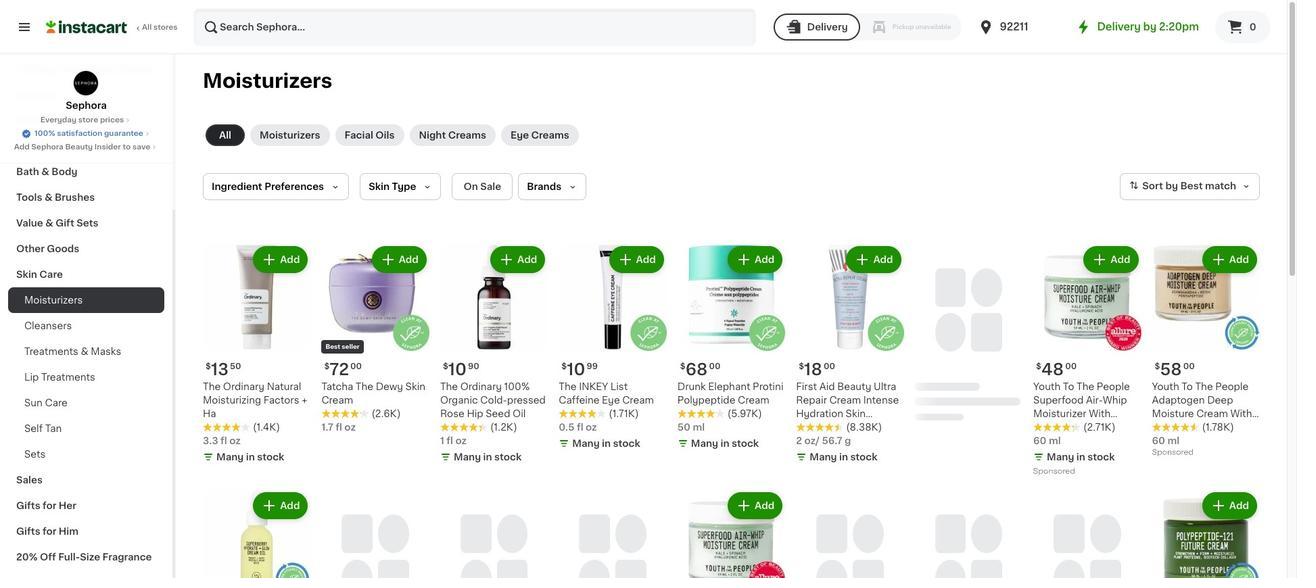 Task type: locate. For each thing, give the bounding box(es) containing it.
in down the '(2.71k)'
[[1077, 453, 1086, 462]]

5 00 from the left
[[1184, 363, 1195, 371]]

100% up pressed
[[504, 383, 530, 392]]

0 vertical spatial sets
[[77, 219, 99, 228]]

00 right 58
[[1184, 363, 1195, 371]]

$ 48 00
[[1036, 362, 1077, 378]]

1 creams from the left
[[448, 131, 486, 140]]

people for 58
[[1216, 383, 1249, 392]]

0 horizontal spatial moisturizers link
[[8, 288, 164, 313]]

beauty for add sephora beauty insider to save
[[65, 143, 93, 151]]

the down the 13
[[203, 383, 221, 392]]

treatments down cleansers
[[24, 347, 78, 357]]

best left match in the top of the page
[[1181, 181, 1203, 191]]

instacart logo image
[[46, 19, 127, 35]]

(1.78k)
[[1203, 423, 1235, 433]]

$ inside $ 18 00
[[799, 363, 804, 371]]

night
[[419, 131, 446, 140]]

1 vertical spatial moisturizers
[[260, 131, 320, 140]]

ml down hyaluronic
[[1049, 437, 1061, 446]]

creams for night creams
[[448, 131, 486, 140]]

size
[[80, 553, 100, 562]]

product group containing charlotte tilbury beauty mini charlotte's magic cream
[[915, 244, 1023, 448]]

cream inside the inkey list caffeine eye cream
[[623, 396, 654, 406]]

the inside the ordinary 100% organic cold-pressed rose hip seed oil
[[440, 383, 458, 392]]

0 horizontal spatial people
[[1097, 383, 1130, 392]]

for left the her
[[43, 501, 56, 511]]

48
[[1042, 362, 1064, 378]]

sets link
[[8, 442, 164, 467]]

1 horizontal spatial youth
[[1152, 383, 1180, 392]]

ordinary inside the ordinary 100% organic cold-pressed rose hip seed oil
[[460, 383, 502, 392]]

1 horizontal spatial sponsored badge image
[[1152, 449, 1193, 457]]

charlotte tilbury beauty mini charlotte's magic cream button
[[915, 244, 1023, 448]]

0 horizontal spatial by
[[1144, 22, 1157, 32]]

ml down ashwagandha
[[1168, 437, 1180, 446]]

sun care link
[[8, 390, 164, 416]]

to inside youth to the people superfood air-whip moisturizer with hyaluronic acid
[[1063, 383, 1075, 392]]

masks
[[91, 347, 121, 357]]

skin right dewy
[[406, 383, 426, 392]]

& for gift
[[45, 219, 53, 228]]

2 youth from the left
[[1152, 383, 1180, 392]]

ready
[[85, 64, 116, 74]]

by for sort
[[1166, 181, 1178, 191]]

1 vertical spatial 100%
[[504, 383, 530, 392]]

0 horizontal spatial 10
[[448, 362, 467, 378]]

3 00 from the left
[[1066, 363, 1077, 371]]

people up whip
[[1097, 383, 1130, 392]]

3 $ from the left
[[562, 363, 567, 371]]

& left masks
[[81, 347, 88, 357]]

2 people from the left
[[1216, 383, 1249, 392]]

everyday store prices
[[40, 116, 124, 124]]

sets right gift
[[77, 219, 99, 228]]

best for best match
[[1181, 181, 1203, 191]]

delivery for delivery
[[807, 22, 848, 32]]

value & gift sets
[[16, 219, 99, 228]]

None search field
[[193, 8, 756, 46]]

hair care
[[16, 116, 62, 125]]

00 right 68
[[709, 363, 721, 371]]

00 inside "$ 72 00"
[[350, 363, 362, 371]]

lip treatments
[[24, 373, 95, 382]]

many down 0.5 fl oz
[[573, 439, 600, 449]]

oz right 1.7
[[345, 423, 356, 433]]

to up adaptogen on the bottom
[[1182, 383, 1193, 392]]

with inside youth to the people superfood air-whip moisturizer with hyaluronic acid
[[1089, 410, 1111, 419]]

cream inside tatcha the dewy skin cream
[[322, 396, 353, 406]]

1 vertical spatial eye
[[602, 396, 620, 406]]

$ for $ 10 90
[[443, 363, 448, 371]]

8 $ from the left
[[1155, 363, 1161, 371]]

by left "2:20pm"
[[1144, 22, 1157, 32]]

creams right night
[[448, 131, 486, 140]]

0 vertical spatial sephora
[[66, 101, 107, 110]]

goods
[[47, 244, 79, 254]]

1 horizontal spatial with
[[1231, 410, 1253, 419]]

moisturizers link up cleansers
[[8, 288, 164, 313]]

prices
[[100, 116, 124, 124]]

best left seller
[[326, 344, 340, 350]]

10 left the 90
[[448, 362, 467, 378]]

fl right '0.5'
[[577, 423, 584, 433]]

sephora
[[66, 101, 107, 110], [31, 143, 63, 151]]

0 vertical spatial all
[[142, 24, 152, 31]]

0 vertical spatial sponsored badge image
[[1152, 449, 1193, 457]]

creams
[[448, 131, 486, 140], [531, 131, 569, 140]]

in down (5.97k)
[[721, 439, 730, 449]]

& for masks
[[81, 347, 88, 357]]

sponsored badge image for 48
[[1034, 468, 1075, 476]]

bath
[[16, 167, 39, 177]]

youth inside youth to the people adaptogen deep moisture cream with ashwagandha & reishi
[[1152, 383, 1180, 392]]

0 vertical spatial best
[[1181, 181, 1203, 191]]

sephora up store
[[66, 101, 107, 110]]

in for $ 48 00
[[1077, 453, 1086, 462]]

the
[[203, 383, 221, 392], [356, 383, 373, 392], [559, 383, 577, 392], [1077, 383, 1095, 392], [440, 383, 458, 392], [1196, 383, 1213, 392]]

many in stock down 3.3 fl oz
[[216, 453, 284, 462]]

2 creams from the left
[[531, 131, 569, 140]]

best inside field
[[1181, 181, 1203, 191]]

2 60 ml from the left
[[1152, 437, 1180, 446]]

60 ml for 58
[[1152, 437, 1180, 446]]

creams for eye creams
[[531, 131, 569, 140]]

1 00 from the left
[[350, 363, 362, 371]]

4 the from the left
[[1077, 383, 1095, 392]]

1 vertical spatial fragrance
[[103, 553, 152, 562]]

00 inside $ 58 00
[[1184, 363, 1195, 371]]

in down the g
[[840, 453, 848, 462]]

sort by
[[1143, 181, 1178, 191]]

1 vertical spatial gifts
[[16, 527, 40, 536]]

people up deep
[[1216, 383, 1249, 392]]

10 for $ 10 90
[[448, 362, 467, 378]]

00 right 72
[[350, 363, 362, 371]]

sephora up bath & body
[[31, 143, 63, 151]]

many in stock down 0.5 fl oz
[[573, 439, 640, 449]]

0 horizontal spatial sephora
[[31, 143, 63, 151]]

1 10 from the left
[[567, 362, 586, 378]]

everyday store prices link
[[40, 115, 132, 126]]

1 horizontal spatial sephora
[[66, 101, 107, 110]]

in down (1.71k)
[[602, 439, 611, 449]]

ordinary up moisturizing
[[223, 383, 265, 392]]

$ left the 90
[[443, 363, 448, 371]]

many in stock for $ 10 99
[[573, 439, 640, 449]]

youth inside youth to the people superfood air-whip moisturizer with hyaluronic acid
[[1034, 383, 1061, 392]]

add button
[[255, 248, 307, 272], [373, 248, 425, 272], [492, 248, 544, 272], [611, 248, 663, 272], [729, 248, 782, 272], [848, 248, 900, 272], [1085, 248, 1138, 272], [1204, 248, 1256, 272], [255, 494, 307, 519], [729, 494, 782, 519], [1204, 494, 1256, 519]]

tan
[[45, 424, 62, 434]]

tools & brushes link
[[8, 185, 164, 210]]

4 00 from the left
[[709, 363, 721, 371]]

acid
[[1088, 423, 1109, 433]]

1 ordinary from the left
[[223, 383, 265, 392]]

for left him
[[43, 527, 56, 536]]

2 for from the top
[[43, 527, 56, 536]]

cleansers
[[24, 321, 72, 331]]

1 horizontal spatial delivery
[[1098, 22, 1141, 32]]

1 vertical spatial sets
[[24, 450, 46, 459]]

Search field
[[195, 9, 755, 45]]

0 vertical spatial for
[[43, 501, 56, 511]]

$ inside the "$ 10 90"
[[443, 363, 448, 371]]

stock down "(1.4k)"
[[257, 453, 284, 462]]

1 horizontal spatial sets
[[77, 219, 99, 228]]

with for 48
[[1089, 410, 1111, 419]]

oz for $ 72 00
[[345, 423, 356, 433]]

to for 48
[[1063, 383, 1075, 392]]

moisture
[[1152, 410, 1194, 419]]

00 right 18
[[824, 363, 836, 371]]

0 vertical spatial 100%
[[35, 130, 55, 137]]

0 vertical spatial eye
[[511, 131, 529, 140]]

cream down tatcha
[[322, 396, 353, 406]]

60 down ashwagandha
[[1152, 437, 1166, 446]]

many in stock for $ 10 90
[[454, 453, 522, 462]]

1
[[440, 437, 444, 446]]

hip
[[467, 410, 483, 419]]

1 people from the left
[[1097, 383, 1130, 392]]

eye down list
[[602, 396, 620, 406]]

6 the from the left
[[1196, 383, 1213, 392]]

stock for $ 10 99
[[613, 439, 640, 449]]

1.7
[[322, 423, 333, 433]]

drunk elephant protini polypeptide cream
[[678, 383, 784, 406]]

2 vertical spatial care
[[45, 398, 68, 408]]

1 60 ml from the left
[[1034, 437, 1061, 446]]

many for $ 10 99
[[573, 439, 600, 449]]

1 horizontal spatial 60 ml
[[1152, 437, 1180, 446]]

store
[[78, 116, 98, 124]]

oz right '0.5'
[[586, 423, 597, 433]]

the up air-
[[1077, 383, 1095, 392]]

fl right 3.3
[[221, 437, 227, 446]]

1 vertical spatial sponsored badge image
[[1034, 468, 1075, 476]]

sun care
[[24, 398, 68, 408]]

ordinary for 10
[[460, 383, 502, 392]]

$ for $ 58 00
[[1155, 363, 1161, 371]]

many down 1 fl oz in the left of the page
[[454, 453, 481, 462]]

1 the from the left
[[203, 383, 221, 392]]

$ left 99
[[562, 363, 567, 371]]

with
[[1089, 410, 1111, 419], [1231, 410, 1253, 419]]

2 to from the left
[[1182, 383, 1193, 392]]

100% satisfaction guarantee
[[35, 130, 143, 137]]

with inside youth to the people adaptogen deep moisture cream with ashwagandha & reishi
[[1231, 410, 1253, 419]]

$ inside $ 10 99
[[562, 363, 567, 371]]

0 horizontal spatial 50
[[230, 363, 241, 371]]

0 horizontal spatial eye
[[511, 131, 529, 140]]

eye inside the inkey list caffeine eye cream
[[602, 396, 620, 406]]

in
[[602, 439, 611, 449], [721, 439, 730, 449], [246, 453, 255, 462], [840, 453, 848, 462], [1077, 453, 1086, 462], [483, 453, 492, 462]]

in for $ 13 50
[[246, 453, 255, 462]]

youth to the people superfood air-whip moisturizer with hyaluronic acid
[[1034, 383, 1130, 433]]

to for 58
[[1182, 383, 1193, 392]]

many in stock down 'acid'
[[1047, 453, 1115, 462]]

100% inside the ordinary 100% organic cold-pressed rose hip seed oil
[[504, 383, 530, 392]]

on sale button
[[452, 173, 513, 200]]

1 vertical spatial best
[[326, 344, 340, 350]]

2 60 from the left
[[1152, 437, 1166, 446]]

2 vertical spatial moisturizers
[[24, 296, 83, 305]]

the inside the inkey list caffeine eye cream
[[559, 383, 577, 392]]

charlotte's
[[915, 410, 967, 419]]

on sale
[[464, 182, 501, 191]]

$ up adaptogen on the bottom
[[1155, 363, 1161, 371]]

2 the from the left
[[356, 383, 373, 392]]

whip
[[1103, 396, 1128, 406]]

60 down hyaluronic
[[1034, 437, 1047, 446]]

product group containing 72
[[322, 244, 430, 435]]

fl
[[336, 423, 342, 433], [577, 423, 584, 433], [221, 437, 227, 446], [447, 437, 453, 446]]

00 inside $ 48 00
[[1066, 363, 1077, 371]]

& right tools
[[45, 193, 52, 202]]

the inside youth to the people superfood air-whip moisturizer with hyaluronic acid
[[1077, 383, 1095, 392]]

fl right 1.7
[[336, 423, 342, 433]]

0.5 fl oz
[[559, 423, 597, 433]]

sponsored badge image for 58
[[1152, 449, 1193, 457]]

0 vertical spatial gifts
[[16, 501, 40, 511]]

the up caffeine
[[559, 383, 577, 392]]

$ up superfood
[[1036, 363, 1042, 371]]

eye
[[511, 131, 529, 140], [602, 396, 620, 406]]

3 the from the left
[[559, 383, 577, 392]]

sun
[[24, 398, 42, 408]]

0 horizontal spatial delivery
[[807, 22, 848, 32]]

beauty inside charlotte tilbury beauty mini charlotte's magic cream
[[915, 396, 949, 406]]

all inside "link"
[[142, 24, 152, 31]]

& inside youth to the people adaptogen deep moisture cream with ashwagandha & reishi
[[1222, 423, 1229, 433]]

2:20pm
[[1160, 22, 1199, 32]]

stock down the '(2.71k)'
[[1088, 453, 1115, 462]]

2 00 from the left
[[824, 363, 836, 371]]

60 ml down ashwagandha
[[1152, 437, 1180, 446]]

many for $ 68 00
[[691, 439, 719, 449]]

holiday
[[16, 64, 54, 74]]

ordinary up cold- at the bottom left of the page
[[460, 383, 502, 392]]

for for him
[[43, 527, 56, 536]]

20%
[[16, 553, 38, 562]]

ml for 68
[[693, 423, 705, 433]]

care for skin care
[[39, 270, 63, 279]]

1 horizontal spatial ordinary
[[460, 383, 502, 392]]

best match
[[1181, 181, 1237, 191]]

sponsored badge image
[[1152, 449, 1193, 457], [1034, 468, 1075, 476]]

1 vertical spatial care
[[39, 270, 63, 279]]

protini
[[753, 383, 784, 392]]

0 horizontal spatial ml
[[693, 423, 705, 433]]

all up ingredient
[[219, 131, 231, 140]]

0 vertical spatial by
[[1144, 22, 1157, 32]]

2 with from the left
[[1231, 410, 1253, 419]]

to inside youth to the people adaptogen deep moisture cream with ashwagandha & reishi
[[1182, 383, 1193, 392]]

the up "organic" in the left bottom of the page
[[440, 383, 458, 392]]

10 left 99
[[567, 362, 586, 378]]

sponsored badge image down reishi
[[1152, 449, 1193, 457]]

20% off full-size fragrance
[[16, 553, 152, 562]]

oz right 3.3
[[229, 437, 241, 446]]

stock down (1.2k)
[[495, 453, 522, 462]]

1 horizontal spatial to
[[1182, 383, 1193, 392]]

delivery inside delivery button
[[807, 22, 848, 32]]

2 10 from the left
[[448, 362, 467, 378]]

& down deep
[[1222, 423, 1229, 433]]

0 horizontal spatial creams
[[448, 131, 486, 140]]

cream up (1.71k)
[[623, 396, 654, 406]]

0 horizontal spatial to
[[1063, 383, 1075, 392]]

all left the stores
[[142, 24, 152, 31]]

1 horizontal spatial people
[[1216, 383, 1249, 392]]

in down (1.2k)
[[483, 453, 492, 462]]

people inside youth to the people superfood air-whip moisturizer with hyaluronic acid
[[1097, 383, 1130, 392]]

many in stock for $ 48 00
[[1047, 453, 1115, 462]]

& for brushes
[[45, 193, 52, 202]]

1 horizontal spatial creams
[[531, 131, 569, 140]]

many in stock down (5.97k)
[[691, 439, 759, 449]]

2 ordinary from the left
[[460, 383, 502, 392]]

0 horizontal spatial all
[[142, 24, 152, 31]]

00 right 48
[[1066, 363, 1077, 371]]

1 vertical spatial for
[[43, 527, 56, 536]]

holiday party ready beauty
[[16, 64, 154, 74]]

care right sun
[[45, 398, 68, 408]]

oz for $ 10 90
[[456, 437, 467, 446]]

care for hair care
[[39, 116, 62, 125]]

0 horizontal spatial 100%
[[35, 130, 55, 137]]

product group
[[203, 244, 311, 467], [322, 244, 430, 435], [440, 244, 548, 467], [559, 244, 667, 454], [678, 244, 786, 454], [796, 244, 904, 467], [915, 244, 1023, 448], [1034, 244, 1142, 479], [1152, 244, 1260, 460], [203, 490, 311, 578], [322, 490, 430, 578], [440, 490, 548, 578], [559, 490, 667, 578], [678, 490, 786, 578], [796, 490, 904, 578], [915, 490, 1023, 578], [1034, 490, 1142, 578], [1152, 490, 1260, 578]]

100% satisfaction guarantee button
[[21, 126, 151, 139]]

1 horizontal spatial 100%
[[504, 383, 530, 392]]

0 horizontal spatial youth
[[1034, 383, 1061, 392]]

1 vertical spatial sephora
[[31, 143, 63, 151]]

fl for $ 10 90
[[447, 437, 453, 446]]

beauty right ready
[[119, 64, 154, 74]]

stock down (1.71k)
[[613, 439, 640, 449]]

$ 68 00
[[680, 362, 721, 378]]

$ inside $ 58 00
[[1155, 363, 1161, 371]]

cream up (1.78k)
[[1197, 410, 1228, 419]]

99
[[587, 363, 598, 371]]

magic
[[970, 410, 999, 419]]

$ inside the $ 68 00
[[680, 363, 686, 371]]

beauty down the 'satisfaction'
[[65, 143, 93, 151]]

in for $ 18 00
[[840, 453, 848, 462]]

inkey
[[579, 383, 608, 392]]

fragrance right size
[[103, 553, 152, 562]]

0 horizontal spatial 60
[[1034, 437, 1047, 446]]

60 ml
[[1034, 437, 1061, 446], [1152, 437, 1180, 446]]

hydration
[[796, 410, 844, 419]]

fl for $ 13 50
[[221, 437, 227, 446]]

skin up "(8.38k)"
[[846, 410, 866, 419]]

$ for $ 72 00
[[324, 363, 330, 371]]

7 $ from the left
[[680, 363, 686, 371]]

6 $ from the left
[[443, 363, 448, 371]]

many down 3.3 fl oz
[[216, 453, 244, 462]]

off
[[40, 553, 56, 562]]

1 for from the top
[[43, 501, 56, 511]]

many down hyaluronic
[[1047, 453, 1075, 462]]

$ up first
[[799, 363, 804, 371]]

$ inside $ 48 00
[[1036, 363, 1042, 371]]

00 inside $ 18 00
[[824, 363, 836, 371]]

50 down polypeptide
[[678, 423, 691, 433]]

4 $ from the left
[[799, 363, 804, 371]]

in down "(1.4k)"
[[246, 453, 255, 462]]

the up deep
[[1196, 383, 1213, 392]]

many down 50 ml at the right
[[691, 439, 719, 449]]

0 horizontal spatial best
[[326, 344, 340, 350]]

eye inside eye creams link
[[511, 131, 529, 140]]

ml for 48
[[1049, 437, 1061, 446]]

1 horizontal spatial best
[[1181, 181, 1203, 191]]

beauty inside first aid beauty ultra repair cream intense hydration skin protectant colloidal oatmeal
[[838, 383, 872, 392]]

0 horizontal spatial sets
[[24, 450, 46, 459]]

$ up moisturizing
[[206, 363, 211, 371]]

skin
[[369, 182, 390, 191], [16, 270, 37, 279], [406, 383, 426, 392], [846, 410, 866, 419]]

cream up (5.97k)
[[738, 396, 770, 406]]

5 the from the left
[[440, 383, 458, 392]]

1 horizontal spatial 60
[[1152, 437, 1166, 446]]

the inside tatcha the dewy skin cream
[[356, 383, 373, 392]]

60 ml down hyaluronic
[[1034, 437, 1061, 446]]

3.3
[[203, 437, 218, 446]]

sales link
[[8, 467, 164, 493]]

by inside field
[[1166, 181, 1178, 191]]

56.7
[[822, 437, 843, 446]]

many in stock down the g
[[810, 453, 878, 462]]

delivery for delivery by 2:20pm
[[1098, 22, 1141, 32]]

1 horizontal spatial 10
[[567, 362, 586, 378]]

fragrance
[[16, 141, 66, 151], [103, 553, 152, 562]]

youth down 58
[[1152, 383, 1180, 392]]

ordinary inside the ordinary natural moisturizing factors + ha
[[223, 383, 265, 392]]

0 horizontal spatial with
[[1089, 410, 1111, 419]]

1 vertical spatial 50
[[678, 423, 691, 433]]

1 $ from the left
[[206, 363, 211, 371]]

gifts for gifts for her
[[16, 501, 40, 511]]

with down deep
[[1231, 410, 1253, 419]]

60 for 58
[[1152, 437, 1166, 446]]

protectant
[[796, 423, 847, 433]]

sponsored badge image down hyaluronic
[[1034, 468, 1075, 476]]

reishi
[[1152, 437, 1182, 446]]

by right sort in the right top of the page
[[1166, 181, 1178, 191]]

1 with from the left
[[1089, 410, 1111, 419]]

people inside youth to the people adaptogen deep moisture cream with ashwagandha & reishi
[[1216, 383, 1249, 392]]

1 vertical spatial moisturizers link
[[8, 288, 164, 313]]

50
[[230, 363, 241, 371], [678, 423, 691, 433]]

night creams link
[[410, 124, 496, 146]]

& left gift
[[45, 219, 53, 228]]

1 youth from the left
[[1034, 383, 1061, 392]]

service type group
[[774, 14, 962, 41]]

1 horizontal spatial ml
[[1049, 437, 1061, 446]]

the inside the ordinary natural moisturizing factors + ha
[[203, 383, 221, 392]]

everyday
[[40, 116, 77, 124]]

sets down self
[[24, 450, 46, 459]]

1 gifts from the top
[[16, 501, 40, 511]]

beauty right aid
[[838, 383, 872, 392]]

0 horizontal spatial ordinary
[[223, 383, 265, 392]]

2 $ from the left
[[324, 363, 330, 371]]

best for best seller
[[326, 344, 340, 350]]

for
[[43, 501, 56, 511], [43, 527, 56, 536]]

stores
[[154, 24, 178, 31]]

0 horizontal spatial sponsored badge image
[[1034, 468, 1075, 476]]

many in stock for $ 18 00
[[810, 453, 878, 462]]

2 horizontal spatial ml
[[1168, 437, 1180, 446]]

$ inside $ 13 50
[[206, 363, 211, 371]]

gifts for gifts for him
[[16, 527, 40, 536]]

$ inside "$ 72 00"
[[324, 363, 330, 371]]

ultra
[[874, 383, 897, 392]]

00 inside the $ 68 00
[[709, 363, 721, 371]]

1 horizontal spatial all
[[219, 131, 231, 140]]

fl right 1 at the bottom left of the page
[[447, 437, 453, 446]]

$
[[206, 363, 211, 371], [324, 363, 330, 371], [562, 363, 567, 371], [799, 363, 804, 371], [1036, 363, 1042, 371], [443, 363, 448, 371], [680, 363, 686, 371], [1155, 363, 1161, 371]]

creams up brands dropdown button at the top of page
[[531, 131, 569, 140]]

1 horizontal spatial 50
[[678, 423, 691, 433]]

1 vertical spatial all
[[219, 131, 231, 140]]

with up the '(2.71k)'
[[1089, 410, 1111, 419]]

fragrance down the hair care
[[16, 141, 66, 151]]

20% off full-size fragrance link
[[8, 545, 164, 570]]

1 horizontal spatial eye
[[602, 396, 620, 406]]

1 vertical spatial by
[[1166, 181, 1178, 191]]

0 horizontal spatial fragrance
[[16, 141, 66, 151]]

1 horizontal spatial moisturizers link
[[250, 124, 330, 146]]

2 gifts from the top
[[16, 527, 40, 536]]

0 vertical spatial 50
[[230, 363, 241, 371]]

5 $ from the left
[[1036, 363, 1042, 371]]

people for 48
[[1097, 383, 1130, 392]]

moisturizers link up preferences
[[250, 124, 330, 146]]

0 horizontal spatial 60 ml
[[1034, 437, 1061, 446]]

1 60 from the left
[[1034, 437, 1047, 446]]

for for her
[[43, 501, 56, 511]]

cold-
[[481, 396, 507, 406]]

0 vertical spatial care
[[39, 116, 62, 125]]

brands button
[[518, 173, 587, 200]]

00 for 48
[[1066, 363, 1077, 371]]

ml down polypeptide
[[693, 423, 705, 433]]

cream down charlotte's
[[915, 423, 947, 433]]

1 to from the left
[[1063, 383, 1075, 392]]

delivery inside the delivery by 2:20pm link
[[1098, 22, 1141, 32]]

1 horizontal spatial by
[[1166, 181, 1178, 191]]



Task type: describe. For each thing, give the bounding box(es) containing it.
type
[[392, 182, 416, 191]]

skin inside first aid beauty ultra repair cream intense hydration skin protectant colloidal oatmeal
[[846, 410, 866, 419]]

ha
[[203, 410, 216, 419]]

skin down other on the top left of page
[[16, 270, 37, 279]]

$ 10 99
[[562, 362, 598, 378]]

pressed
[[507, 396, 546, 406]]

$ for $ 10 99
[[562, 363, 567, 371]]

oil
[[513, 410, 526, 419]]

lip
[[24, 373, 39, 382]]

+
[[302, 396, 308, 406]]

50 inside $ 13 50
[[230, 363, 241, 371]]

brushes
[[55, 193, 95, 202]]

seller
[[342, 344, 360, 350]]

skin inside dropdown button
[[369, 182, 390, 191]]

all for all stores
[[142, 24, 152, 31]]

add sephora beauty insider to save link
[[14, 142, 158, 153]]

add sephora beauty insider to save
[[14, 143, 150, 151]]

beauty for first aid beauty ultra repair cream intense hydration skin protectant colloidal oatmeal
[[838, 383, 872, 392]]

$ 18 00
[[799, 362, 836, 378]]

tools
[[16, 193, 42, 202]]

youth for 48
[[1034, 383, 1061, 392]]

Best match Sort by field
[[1120, 173, 1260, 200]]

0 vertical spatial treatments
[[24, 347, 78, 357]]

product group containing 68
[[678, 244, 786, 454]]

1.7 fl oz
[[322, 423, 356, 433]]

all for all
[[219, 131, 231, 140]]

100% inside button
[[35, 130, 55, 137]]

many in stock for $ 13 50
[[216, 453, 284, 462]]

60 ml for 48
[[1034, 437, 1061, 446]]

gift
[[56, 219, 74, 228]]

natural
[[267, 383, 301, 392]]

facial
[[345, 131, 373, 140]]

best seller
[[326, 344, 360, 350]]

drunk
[[678, 383, 706, 392]]

many for $ 48 00
[[1047, 453, 1075, 462]]

90
[[468, 363, 480, 371]]

in for $ 10 99
[[602, 439, 611, 449]]

0 vertical spatial fragrance
[[16, 141, 66, 151]]

skin inside tatcha the dewy skin cream
[[406, 383, 426, 392]]

treatments & masks link
[[8, 339, 164, 365]]

list
[[611, 383, 628, 392]]

delivery by 2:20pm
[[1098, 22, 1199, 32]]

oils
[[376, 131, 395, 140]]

cream inside drunk elephant protini polypeptide cream
[[738, 396, 770, 406]]

68
[[686, 362, 708, 378]]

moisturizer
[[1034, 410, 1087, 419]]

sephora logo image
[[73, 70, 99, 96]]

(8.38k)
[[846, 423, 882, 433]]

(5.97k)
[[728, 410, 762, 419]]

0
[[1250, 22, 1257, 32]]

$ for $ 48 00
[[1036, 363, 1042, 371]]

all stores
[[142, 24, 178, 31]]

self tan
[[24, 424, 62, 434]]

other
[[16, 244, 45, 254]]

mini
[[952, 396, 972, 406]]

oz for $ 13 50
[[229, 437, 241, 446]]

party
[[56, 64, 83, 74]]

1 fl oz
[[440, 437, 467, 446]]

lip treatments link
[[8, 365, 164, 390]]

00 for 72
[[350, 363, 362, 371]]

many for $ 13 50
[[216, 453, 244, 462]]

the ordinary 100% organic cold-pressed rose hip seed oil
[[440, 383, 546, 419]]

2
[[796, 437, 802, 446]]

2 oz/ 56.7 g
[[796, 437, 851, 446]]

the inside youth to the people adaptogen deep moisture cream with ashwagandha & reishi
[[1196, 383, 1213, 392]]

product group containing 48
[[1034, 244, 1142, 479]]

with for 58
[[1231, 410, 1253, 419]]

by for delivery
[[1144, 22, 1157, 32]]

18
[[804, 362, 823, 378]]

product group containing 58
[[1152, 244, 1260, 460]]

colloidal
[[849, 423, 891, 433]]

fl for $ 72 00
[[336, 423, 342, 433]]

fl for $ 10 99
[[577, 423, 584, 433]]

1 horizontal spatial fragrance
[[103, 553, 152, 562]]

sale
[[480, 182, 501, 191]]

facial oils
[[345, 131, 395, 140]]

to
[[123, 143, 131, 151]]

beauty for charlotte tilbury beauty mini charlotte's magic cream
[[915, 396, 949, 406]]

cream inside first aid beauty ultra repair cream intense hydration skin protectant colloidal oatmeal
[[830, 396, 861, 406]]

60 for 48
[[1034, 437, 1047, 446]]

first aid beauty ultra repair cream intense hydration skin protectant colloidal oatmeal
[[796, 383, 899, 446]]

youth to the people adaptogen deep moisture cream with ashwagandha & reishi
[[1152, 383, 1253, 446]]

factors
[[264, 396, 299, 406]]

ordinary for 13
[[223, 383, 265, 392]]

$ for $ 68 00
[[680, 363, 686, 371]]

stock for $ 18 00
[[851, 453, 878, 462]]

air-
[[1086, 396, 1103, 406]]

product group containing 18
[[796, 244, 904, 467]]

0 vertical spatial moisturizers link
[[250, 124, 330, 146]]

guarantee
[[104, 130, 143, 137]]

in for $ 68 00
[[721, 439, 730, 449]]

0 vertical spatial moisturizers
[[203, 71, 333, 91]]

care for sun care
[[45, 398, 68, 408]]

& for body
[[41, 167, 49, 177]]

aid
[[820, 383, 835, 392]]

self tan link
[[8, 416, 164, 442]]

10 for $ 10 99
[[567, 362, 586, 378]]

00 for 58
[[1184, 363, 1195, 371]]

hair care link
[[8, 108, 164, 133]]

13
[[211, 362, 229, 378]]

1 vertical spatial treatments
[[41, 373, 95, 382]]

match
[[1206, 181, 1237, 191]]

fragrance link
[[8, 133, 164, 159]]

$ for $ 13 50
[[206, 363, 211, 371]]

in for $ 10 90
[[483, 453, 492, 462]]

hair
[[16, 116, 36, 125]]

$ 13 50
[[206, 362, 241, 378]]

sephora link
[[66, 70, 107, 112]]

stock for $ 13 50
[[257, 453, 284, 462]]

product group containing 13
[[203, 244, 311, 467]]

sort
[[1143, 181, 1164, 191]]

brands
[[527, 182, 562, 191]]

cream inside charlotte tilbury beauty mini charlotte's magic cream
[[915, 423, 947, 433]]

night creams
[[419, 131, 486, 140]]

bath & body link
[[8, 159, 164, 185]]

$ for $ 18 00
[[799, 363, 804, 371]]

stock for $ 68 00
[[732, 439, 759, 449]]

eye creams
[[511, 131, 569, 140]]

stock for $ 10 90
[[495, 453, 522, 462]]

rose
[[440, 410, 465, 419]]

the ordinary natural moisturizing factors + ha
[[203, 383, 308, 419]]

first
[[796, 383, 817, 392]]

insider
[[95, 143, 121, 151]]

the inkey list caffeine eye cream
[[559, 383, 654, 406]]

gifts for her
[[16, 501, 76, 511]]

value & gift sets link
[[8, 210, 164, 236]]

stock for $ 48 00
[[1088, 453, 1115, 462]]

other goods
[[16, 244, 79, 254]]

youth for 58
[[1152, 383, 1180, 392]]

eye creams link
[[501, 124, 579, 146]]

preferences
[[265, 182, 324, 191]]

oz for $ 10 99
[[586, 423, 597, 433]]

polypeptide
[[678, 396, 736, 406]]

ml for 58
[[1168, 437, 1180, 446]]

adaptogen
[[1152, 396, 1205, 406]]

many for $ 10 90
[[454, 453, 481, 462]]

ingredient preferences button
[[203, 173, 349, 200]]

gifts for her link
[[8, 493, 164, 519]]

00 for 18
[[824, 363, 836, 371]]

g
[[845, 437, 851, 446]]

many for $ 18 00
[[810, 453, 837, 462]]

cream inside youth to the people adaptogen deep moisture cream with ashwagandha & reishi
[[1197, 410, 1228, 419]]

many in stock for $ 68 00
[[691, 439, 759, 449]]

92211
[[1000, 22, 1029, 32]]

00 for 68
[[709, 363, 721, 371]]



Task type: vqa. For each thing, say whether or not it's contained in the screenshot.


